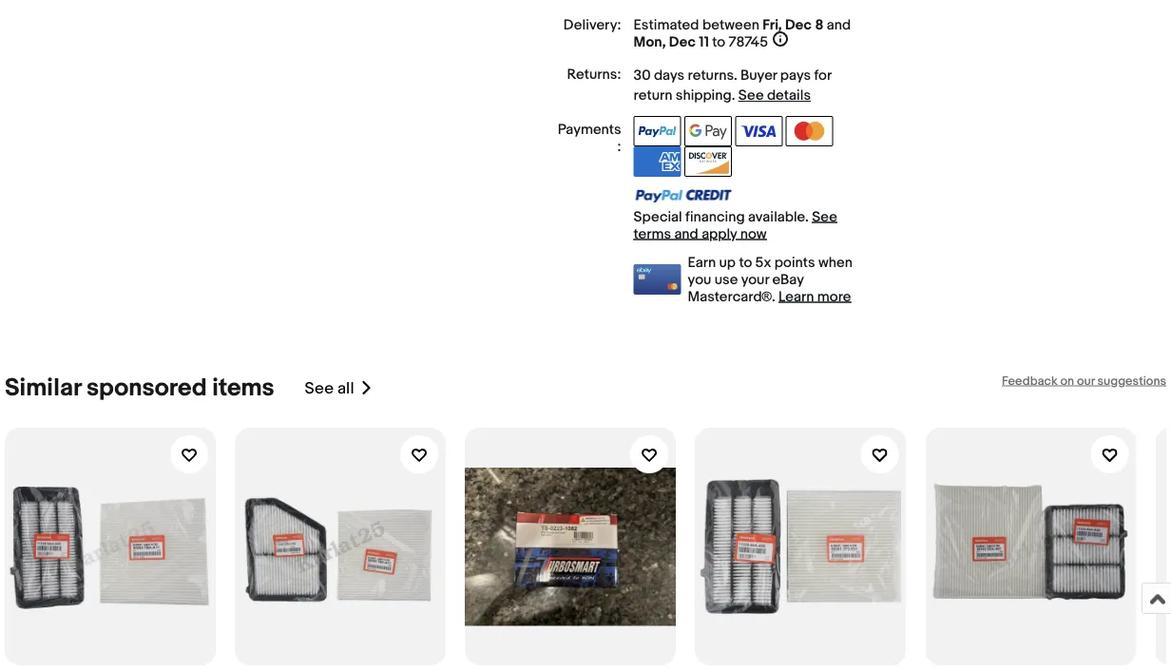 Task type: locate. For each thing, give the bounding box(es) containing it.
1 vertical spatial to
[[739, 254, 753, 271]]

and up earn
[[675, 226, 699, 243]]

0 horizontal spatial to
[[713, 33, 726, 51]]

visa image
[[736, 116, 783, 147]]

2 vertical spatial see
[[305, 379, 334, 399]]

feedback on our suggestions link
[[1003, 374, 1167, 389]]

see left all
[[305, 379, 334, 399]]

see terms and apply now link
[[634, 208, 838, 243]]

available.
[[749, 208, 809, 226]]

and
[[827, 16, 851, 33], [675, 226, 699, 243]]

8
[[816, 16, 824, 33]]

google pay image
[[685, 116, 732, 147]]

returns:
[[567, 66, 622, 83]]

to inside estimated between fri, dec 8 and mon, dec 11 to 78745
[[713, 33, 726, 51]]

points
[[775, 254, 816, 271]]

see
[[739, 87, 764, 104], [812, 208, 838, 226], [305, 379, 334, 399]]

terms
[[634, 226, 672, 243]]

See all text field
[[305, 379, 354, 399]]

special
[[634, 208, 683, 226]]

see all link
[[305, 374, 373, 403]]

return
[[634, 87, 673, 104]]

see terms and apply now
[[634, 208, 838, 243]]

see inside see terms and apply now
[[812, 208, 838, 226]]

your
[[742, 271, 770, 288]]

learn
[[779, 288, 815, 305]]

feedback
[[1003, 374, 1058, 389]]

see right available.
[[812, 208, 838, 226]]

to
[[713, 33, 726, 51], [739, 254, 753, 271]]

sponsored
[[87, 374, 207, 403]]

use
[[715, 271, 738, 288]]

payments
[[558, 121, 622, 138]]

1 vertical spatial and
[[675, 226, 699, 243]]

pays
[[781, 67, 811, 84]]

1 horizontal spatial to
[[739, 254, 753, 271]]

for
[[815, 67, 832, 84]]

0 vertical spatial and
[[827, 16, 851, 33]]

30 days returns .
[[634, 67, 741, 84]]

5x
[[756, 254, 772, 271]]

and right 8
[[827, 16, 851, 33]]

0 horizontal spatial and
[[675, 226, 699, 243]]

to left 5x
[[739, 254, 753, 271]]

0 horizontal spatial see
[[305, 379, 334, 399]]

apply
[[702, 226, 738, 243]]

dec
[[786, 16, 812, 33], [669, 33, 696, 51]]

fri,
[[763, 16, 782, 33]]

1 horizontal spatial see
[[739, 87, 764, 104]]

ebay
[[773, 271, 804, 288]]

to inside earn up to 5x points when you use your ebay mastercard®.
[[739, 254, 753, 271]]

.
[[734, 67, 738, 84], [732, 87, 736, 104]]

payments :
[[558, 121, 622, 155]]

see details link
[[739, 87, 811, 104]]

when
[[819, 254, 853, 271]]

:
[[618, 138, 622, 155]]

our
[[1078, 374, 1095, 389]]

to right 11 on the top of the page
[[713, 33, 726, 51]]

days
[[654, 67, 685, 84]]

dec left 11 on the top of the page
[[669, 33, 696, 51]]

discover image
[[685, 147, 732, 177]]

similar
[[5, 374, 81, 403]]

see down buyer
[[739, 87, 764, 104]]

0 vertical spatial .
[[734, 67, 738, 84]]

between
[[703, 16, 760, 33]]

1 horizontal spatial and
[[827, 16, 851, 33]]

0 vertical spatial to
[[713, 33, 726, 51]]

details
[[767, 87, 811, 104]]

up
[[720, 254, 736, 271]]

0 horizontal spatial dec
[[669, 33, 696, 51]]

. down returns
[[732, 87, 736, 104]]

. left buyer
[[734, 67, 738, 84]]

dec left 8
[[786, 16, 812, 33]]

paypal credit image
[[634, 188, 733, 203]]

estimated between fri, dec 8 and mon, dec 11 to 78745
[[634, 16, 851, 51]]

1 vertical spatial see
[[812, 208, 838, 226]]

2 horizontal spatial see
[[812, 208, 838, 226]]

mon,
[[634, 33, 666, 51]]



Task type: describe. For each thing, give the bounding box(es) containing it.
on
[[1061, 374, 1075, 389]]

earn
[[688, 254, 716, 271]]

learn more link
[[779, 288, 852, 305]]

shipping
[[676, 87, 732, 104]]

suggestions
[[1098, 374, 1167, 389]]

learn more
[[779, 288, 852, 305]]

and inside estimated between fri, dec 8 and mon, dec 11 to 78745
[[827, 16, 851, 33]]

buyer pays for return shipping
[[634, 67, 832, 104]]

special financing available.
[[634, 208, 812, 226]]

ebay mastercard image
[[634, 265, 682, 295]]

see for see all
[[305, 379, 334, 399]]

returns
[[688, 67, 734, 84]]

see all
[[305, 379, 354, 399]]

. see details
[[732, 87, 811, 104]]

similar sponsored items
[[5, 374, 274, 403]]

78745
[[729, 33, 768, 51]]

all
[[338, 379, 354, 399]]

items
[[212, 374, 274, 403]]

delivery:
[[564, 16, 622, 33]]

master card image
[[786, 116, 834, 147]]

see for see terms and apply now
[[812, 208, 838, 226]]

and inside see terms and apply now
[[675, 226, 699, 243]]

paypal image
[[634, 116, 682, 147]]

11
[[699, 33, 710, 51]]

mastercard®.
[[688, 288, 776, 305]]

30
[[634, 67, 651, 84]]

buyer
[[741, 67, 778, 84]]

0 vertical spatial see
[[739, 87, 764, 104]]

1 horizontal spatial dec
[[786, 16, 812, 33]]

more
[[818, 288, 852, 305]]

now
[[741, 226, 767, 243]]

american express image
[[634, 147, 682, 177]]

financing
[[686, 208, 745, 226]]

1 vertical spatial .
[[732, 87, 736, 104]]

feedback on our suggestions
[[1003, 374, 1167, 389]]

you
[[688, 271, 712, 288]]

earn up to 5x points when you use your ebay mastercard®.
[[688, 254, 853, 305]]

estimated
[[634, 16, 700, 33]]



Task type: vqa. For each thing, say whether or not it's contained in the screenshot.
ADVANCED link in the right of the page
no



